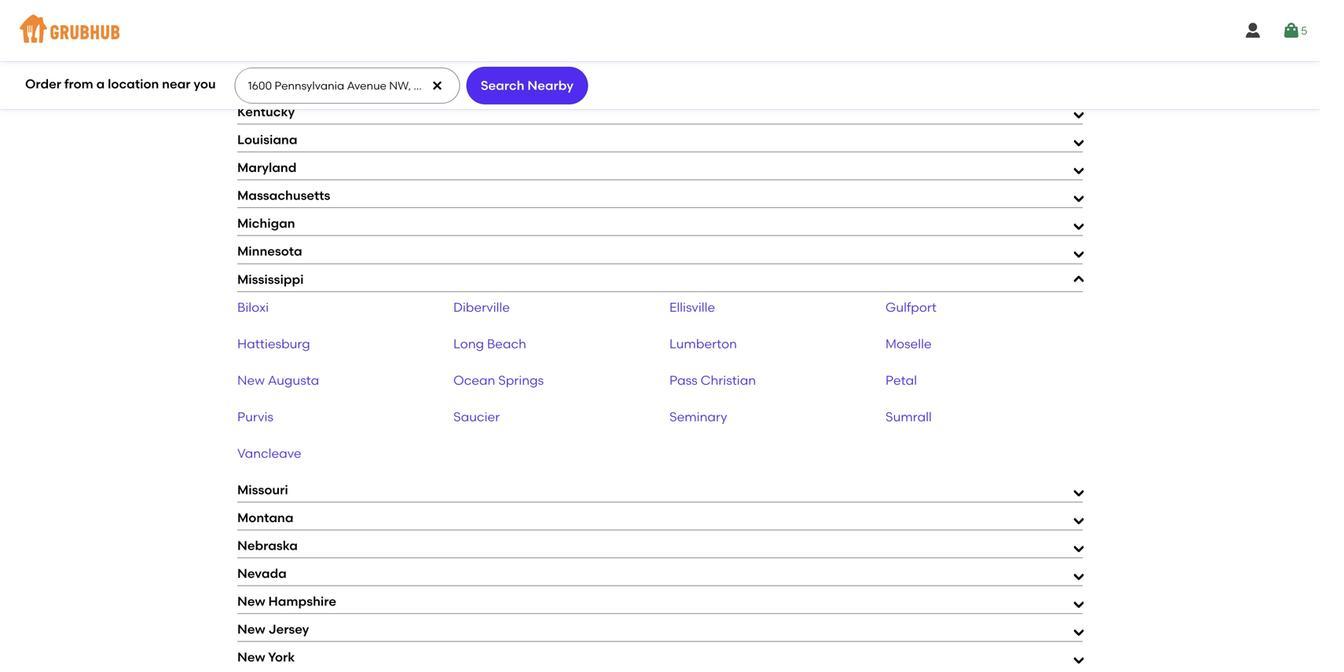 Task type: vqa. For each thing, say whether or not it's contained in the screenshot.
5 button
yes



Task type: describe. For each thing, give the bounding box(es) containing it.
louisiana
[[237, 132, 298, 147]]

location
[[108, 76, 159, 92]]

kentucky
[[237, 104, 295, 120]]

massachusetts
[[237, 188, 331, 203]]

1 vertical spatial svg image
[[431, 79, 444, 92]]

long
[[454, 336, 484, 352]]

ellisville
[[670, 300, 716, 315]]

ocean springs
[[454, 373, 544, 388]]

gulfport
[[886, 300, 937, 315]]

jersey
[[268, 622, 309, 638]]

pass christian link
[[670, 373, 756, 388]]

new for new jersey
[[237, 622, 265, 638]]

montana
[[237, 511, 294, 526]]

ellisville link
[[670, 300, 716, 315]]

5 button
[[1283, 17, 1308, 45]]

diberville link
[[454, 300, 510, 315]]

saucier
[[454, 410, 500, 425]]

vancleave link
[[237, 446, 302, 461]]

mississippi
[[237, 272, 304, 287]]

biloxi
[[237, 300, 269, 315]]

main navigation navigation
[[0, 0, 1321, 61]]

seminary link
[[670, 410, 728, 425]]

near
[[162, 76, 191, 92]]

nebraska
[[237, 539, 298, 554]]

hampshire
[[268, 595, 336, 610]]

kansas
[[237, 76, 282, 92]]

petal link
[[886, 373, 918, 388]]

diberville
[[454, 300, 510, 315]]

petal
[[886, 373, 918, 388]]

ocean springs link
[[454, 373, 544, 388]]

saucier link
[[454, 410, 500, 425]]

lumberton link
[[670, 336, 737, 352]]

svg image inside main navigation navigation
[[1244, 21, 1263, 40]]

from
[[64, 76, 93, 92]]

ocean
[[454, 373, 496, 388]]

new york
[[237, 650, 295, 666]]

nevada
[[237, 567, 287, 582]]

springs
[[499, 373, 544, 388]]

nearby
[[528, 78, 574, 93]]

lumberton
[[670, 336, 737, 352]]



Task type: locate. For each thing, give the bounding box(es) containing it.
purvis
[[237, 410, 274, 425]]

michigan
[[237, 216, 295, 231]]

new jersey
[[237, 622, 309, 638]]

1 tab from the top
[[237, 0, 1083, 13]]

long beach link
[[454, 336, 527, 352]]

2 tab from the top
[[237, 19, 1083, 41]]

new hampshire
[[237, 595, 336, 610]]

5
[[1302, 24, 1308, 37]]

Search Address search field
[[235, 68, 459, 103]]

sumrall
[[886, 410, 932, 425]]

new up purvis
[[237, 373, 265, 388]]

1 vertical spatial tab
[[237, 19, 1083, 41]]

new augusta
[[237, 373, 319, 388]]

new augusta link
[[237, 373, 319, 388]]

order
[[25, 76, 61, 92]]

svg image left svg image
[[1244, 21, 1263, 40]]

purvis link
[[237, 410, 274, 425]]

beach
[[487, 336, 527, 352]]

new up new york at the bottom of the page
[[237, 622, 265, 638]]

2 new from the top
[[237, 595, 265, 610]]

moselle link
[[886, 336, 932, 352]]

new for new augusta
[[237, 373, 265, 388]]

sumrall link
[[886, 410, 932, 425]]

moselle
[[886, 336, 932, 352]]

tab
[[237, 0, 1083, 13], [237, 19, 1083, 41]]

0 vertical spatial tab
[[237, 0, 1083, 13]]

seminary
[[670, 410, 728, 425]]

svg image
[[1244, 21, 1263, 40], [431, 79, 444, 92]]

hattiesburg
[[237, 336, 310, 352]]

christian
[[701, 373, 756, 388]]

iowa
[[237, 48, 268, 64]]

svg image left search
[[431, 79, 444, 92]]

minnesota
[[237, 244, 302, 259]]

gulfport link
[[886, 300, 937, 315]]

search nearby button
[[466, 67, 588, 105]]

new for new york
[[237, 650, 265, 666]]

new left york
[[237, 650, 265, 666]]

biloxi link
[[237, 300, 269, 315]]

you
[[194, 76, 216, 92]]

search
[[481, 78, 525, 93]]

1 new from the top
[[237, 373, 265, 388]]

3 new from the top
[[237, 622, 265, 638]]

0 horizontal spatial svg image
[[431, 79, 444, 92]]

order from a location near you
[[25, 76, 216, 92]]

hattiesburg link
[[237, 336, 310, 352]]

long beach
[[454, 336, 527, 352]]

svg image
[[1283, 21, 1302, 40]]

new down nevada
[[237, 595, 265, 610]]

vancleave
[[237, 446, 302, 461]]

1 horizontal spatial svg image
[[1244, 21, 1263, 40]]

pass
[[670, 373, 698, 388]]

maryland
[[237, 160, 297, 175]]

4 new from the top
[[237, 650, 265, 666]]

missouri
[[237, 483, 288, 498]]

pass christian
[[670, 373, 756, 388]]

york
[[268, 650, 295, 666]]

a
[[96, 76, 105, 92]]

augusta
[[268, 373, 319, 388]]

search nearby
[[481, 78, 574, 93]]

new
[[237, 373, 265, 388], [237, 595, 265, 610], [237, 622, 265, 638], [237, 650, 265, 666]]

new for new hampshire
[[237, 595, 265, 610]]

0 vertical spatial svg image
[[1244, 21, 1263, 40]]



